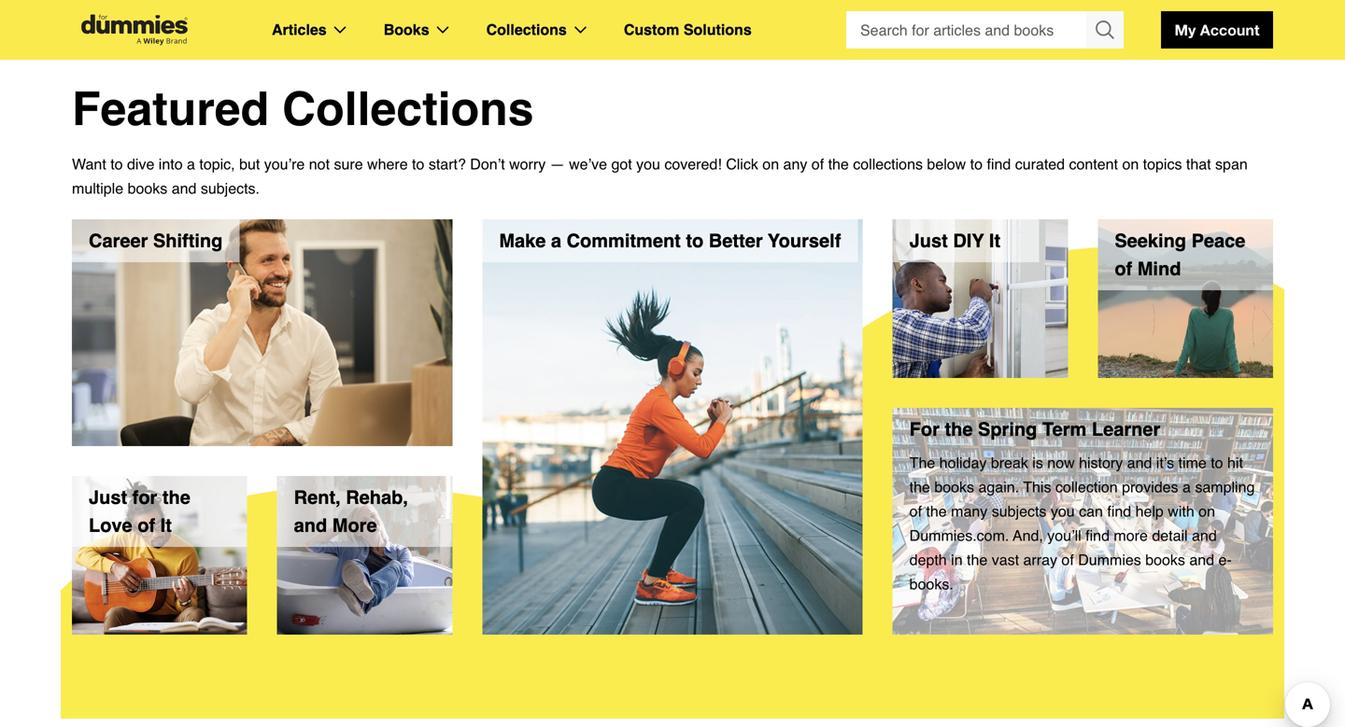 Task type: locate. For each thing, give the bounding box(es) containing it.
it right diy
[[989, 230, 1001, 252]]

dummies
[[1078, 552, 1141, 569]]

1 vertical spatial just
[[89, 487, 127, 509]]

a right make
[[551, 230, 561, 252]]

0 horizontal spatial you
[[636, 156, 660, 173]]

on left 'topics'
[[1122, 156, 1139, 173]]

sampling
[[1195, 479, 1255, 496]]

of left mind
[[1115, 258, 1132, 280]]

2 vertical spatial find
[[1086, 527, 1110, 545]]

you inside the holiday break is now history and it's time to hit the books again. this collection provides a sampling of the many subjects you can find help with on dummies.com. and, you'll find more detail and depth in the vast array of dummies books and e- books.
[[1051, 503, 1075, 520]]

0 horizontal spatial just
[[89, 487, 127, 509]]

time
[[1178, 454, 1207, 472]]

1 horizontal spatial just
[[909, 230, 948, 252]]

spring
[[978, 419, 1037, 440]]

books down holiday
[[934, 479, 974, 496]]

just for just for the love of it
[[89, 487, 127, 509]]

span
[[1215, 156, 1248, 173]]

covered!
[[664, 156, 722, 173]]

open collections list image
[[574, 26, 586, 34]]

featured
[[72, 82, 269, 136]]

it right love
[[160, 515, 172, 537]]

to right the below
[[970, 156, 983, 173]]

find down can
[[1086, 527, 1110, 545]]

group
[[846, 11, 1124, 49]]

collections up where
[[282, 82, 534, 136]]

this
[[1023, 479, 1051, 496]]

0 vertical spatial just
[[909, 230, 948, 252]]

topics
[[1143, 156, 1182, 173]]

career shifting link
[[72, 220, 452, 446]]

you inside want to dive into a topic, but you're not sure where to start? don't worry — we've got you covered! click on any of the collections below to find curated content on topics that span multiple books and subjects.
[[636, 156, 660, 173]]

custom solutions link
[[624, 18, 752, 42]]

logo image
[[72, 14, 197, 45]]

for
[[132, 487, 157, 509]]

and down with
[[1192, 527, 1217, 545]]

custom solutions
[[624, 21, 752, 38]]

just
[[909, 230, 948, 252], [89, 487, 127, 509]]

seeking
[[1115, 230, 1186, 252]]

Search for articles and books text field
[[846, 11, 1088, 49]]

1 vertical spatial find
[[1107, 503, 1131, 520]]

holiday
[[939, 454, 987, 472]]

1 vertical spatial you
[[1051, 503, 1075, 520]]

curated
[[1015, 156, 1065, 173]]

for the spring term learner
[[909, 419, 1160, 440]]

0 horizontal spatial books
[[128, 180, 167, 197]]

close this dialog image
[[1317, 652, 1336, 671]]

to
[[110, 156, 123, 173], [412, 156, 424, 173], [970, 156, 983, 173], [686, 230, 704, 252], [1211, 454, 1223, 472]]

the holiday break is now history and it's time to hit the books again. this collection provides a sampling of the many subjects you can find help with on dummies.com. and, you'll find more detail and depth in the vast array of dummies books and e- books.
[[909, 454, 1255, 593]]

to inside the holiday break is now history and it's time to hit the books again. this collection provides a sampling of the many subjects you can find help with on dummies.com. and, you'll find more detail and depth in the vast array of dummies books and e- books.
[[1211, 454, 1223, 472]]

just left diy
[[909, 230, 948, 252]]

just up love
[[89, 487, 127, 509]]

2 horizontal spatial books
[[1145, 552, 1185, 569]]

into
[[159, 156, 183, 173]]

where
[[367, 156, 408, 173]]

make a commitment to better yourself link
[[482, 220, 863, 635]]

you up "you'll"
[[1051, 503, 1075, 520]]

0 vertical spatial a
[[187, 156, 195, 173]]

on left the any
[[763, 156, 779, 173]]

the inside want to dive into a topic, but you're not sure where to start? don't worry — we've got you covered! click on any of the collections below to find curated content on topics that span multiple books and subjects.
[[828, 156, 849, 173]]

just for the love of it link
[[72, 476, 247, 635]]

0 vertical spatial collections
[[486, 21, 567, 38]]

it
[[989, 230, 1001, 252], [160, 515, 172, 537]]

on right with
[[1199, 503, 1215, 520]]

2 horizontal spatial a
[[1183, 479, 1191, 496]]

1 horizontal spatial a
[[551, 230, 561, 252]]

got
[[611, 156, 632, 173]]

the right for
[[162, 487, 190, 509]]

help
[[1135, 503, 1164, 520]]

of
[[812, 156, 824, 173], [1115, 258, 1132, 280], [909, 503, 922, 520], [138, 515, 155, 537], [1062, 552, 1074, 569]]

you right the got
[[636, 156, 660, 173]]

collection
[[1055, 479, 1118, 496]]

solutions
[[684, 21, 752, 38]]

collections left open collections list image
[[486, 21, 567, 38]]

books
[[128, 180, 167, 197], [934, 479, 974, 496], [1145, 552, 1185, 569]]

you
[[636, 156, 660, 173], [1051, 503, 1075, 520]]

hit
[[1227, 454, 1243, 472]]

0 vertical spatial you
[[636, 156, 660, 173]]

just inside just for the love of it
[[89, 487, 127, 509]]

career
[[89, 230, 148, 252]]

to left the 'hit'
[[1211, 454, 1223, 472]]

of inside just for the love of it
[[138, 515, 155, 537]]

0 vertical spatial find
[[987, 156, 1011, 173]]

2 horizontal spatial on
[[1199, 503, 1215, 520]]

0 horizontal spatial it
[[160, 515, 172, 537]]

1 vertical spatial it
[[160, 515, 172, 537]]

a up with
[[1183, 479, 1191, 496]]

a right into
[[187, 156, 195, 173]]

of down for
[[138, 515, 155, 537]]

0 horizontal spatial on
[[763, 156, 779, 173]]

any
[[783, 156, 807, 173]]

peace
[[1192, 230, 1246, 252]]

we've
[[569, 156, 607, 173]]

again.
[[978, 479, 1019, 496]]

and down rent,
[[294, 515, 327, 537]]

0 horizontal spatial a
[[187, 156, 195, 173]]

the down the
[[909, 479, 930, 496]]

the
[[909, 454, 935, 472]]

on inside the holiday break is now history and it's time to hit the books again. this collection provides a sampling of the many subjects you can find help with on dummies.com. and, you'll find more detail and depth in the vast array of dummies books and e- books.
[[1199, 503, 1215, 520]]

you're
[[264, 156, 305, 173]]

find
[[987, 156, 1011, 173], [1107, 503, 1131, 520], [1086, 527, 1110, 545]]

learner
[[1092, 419, 1160, 440]]

below
[[927, 156, 966, 173]]

1 vertical spatial a
[[551, 230, 561, 252]]

rent, rehab, and more link
[[277, 476, 452, 635]]

to left better
[[686, 230, 704, 252]]

content
[[1069, 156, 1118, 173]]

the right in
[[967, 552, 988, 569]]

of inside want to dive into a topic, but you're not sure where to start? don't worry — we've got you covered! click on any of the collections below to find curated content on topics that span multiple books and subjects.
[[812, 156, 824, 173]]

and down into
[[172, 180, 197, 197]]

0 vertical spatial books
[[128, 180, 167, 197]]

many
[[951, 503, 988, 520]]

the right the any
[[828, 156, 849, 173]]

a
[[187, 156, 195, 173], [551, 230, 561, 252], [1183, 479, 1191, 496]]

sure
[[334, 156, 363, 173]]

and
[[172, 180, 197, 197], [1127, 454, 1152, 472], [294, 515, 327, 537], [1192, 527, 1217, 545], [1189, 552, 1214, 569]]

open article categories image
[[334, 26, 346, 34]]

my account link
[[1161, 11, 1273, 49]]

2 vertical spatial a
[[1183, 479, 1191, 496]]

0 vertical spatial it
[[989, 230, 1001, 252]]

for
[[909, 419, 940, 440]]

1 horizontal spatial you
[[1051, 503, 1075, 520]]

books down detail on the right
[[1145, 552, 1185, 569]]

find inside want to dive into a topic, but you're not sure where to start? don't worry — we've got you covered! click on any of the collections below to find curated content on topics that span multiple books and subjects.
[[987, 156, 1011, 173]]

1 horizontal spatial it
[[989, 230, 1001, 252]]

subjects
[[992, 503, 1047, 520]]

1 vertical spatial books
[[934, 479, 974, 496]]

you'll
[[1047, 527, 1081, 545]]

books down dive
[[128, 180, 167, 197]]

custom
[[624, 21, 679, 38]]

make
[[499, 230, 546, 252]]

just diy it
[[909, 230, 1001, 252]]

to left start?
[[412, 156, 424, 173]]

and inside rent, rehab, and more
[[294, 515, 327, 537]]

of right the any
[[812, 156, 824, 173]]

to left dive
[[110, 156, 123, 173]]

make a commitment to better yourself
[[499, 230, 841, 252]]

find left curated
[[987, 156, 1011, 173]]

a inside the holiday break is now history and it's time to hit the books again. this collection provides a sampling of the many subjects you can find help with on dummies.com. and, you'll find more detail and depth in the vast array of dummies books and e- books.
[[1183, 479, 1191, 496]]

find up more at the bottom right
[[1107, 503, 1131, 520]]

commitment
[[567, 230, 681, 252]]

shifting
[[153, 230, 223, 252]]



Task type: vqa. For each thing, say whether or not it's contained in the screenshot.
CAN at the right of the page
yes



Task type: describe. For each thing, give the bounding box(es) containing it.
1 vertical spatial collections
[[282, 82, 534, 136]]

the up holiday
[[945, 419, 973, 440]]

more
[[1114, 527, 1148, 545]]

start?
[[429, 156, 466, 173]]

more
[[332, 515, 377, 537]]

of inside seeking peace of mind
[[1115, 258, 1132, 280]]

rent, rehab, and more
[[294, 487, 408, 537]]

mind
[[1137, 258, 1181, 280]]

career shifting
[[89, 230, 223, 252]]

articles
[[272, 21, 327, 38]]

array
[[1023, 552, 1057, 569]]

but
[[239, 156, 260, 173]]

multiple
[[72, 180, 123, 197]]

worry
[[509, 156, 546, 173]]

e-
[[1219, 552, 1232, 569]]

it inside just for the love of it
[[160, 515, 172, 537]]

yourself
[[768, 230, 841, 252]]

subjects.
[[201, 180, 260, 197]]

detail
[[1152, 527, 1188, 545]]

with
[[1168, 503, 1194, 520]]

and left e-
[[1189, 552, 1214, 569]]

click
[[726, 156, 758, 173]]

2 vertical spatial books
[[1145, 552, 1185, 569]]

is
[[1032, 454, 1043, 472]]

term
[[1042, 419, 1087, 440]]

it inside "just diy it" link
[[989, 230, 1001, 252]]

want
[[72, 156, 106, 173]]

the inside just for the love of it
[[162, 487, 190, 509]]

rehab,
[[346, 487, 408, 509]]

a inside want to dive into a topic, but you're not sure where to start? don't worry — we've got you covered! click on any of the collections below to find curated content on topics that span multiple books and subjects.
[[187, 156, 195, 173]]

depth
[[909, 552, 947, 569]]

account
[[1200, 21, 1260, 39]]

of down "you'll"
[[1062, 552, 1074, 569]]

collections
[[853, 156, 923, 173]]

not
[[309, 156, 330, 173]]

topic,
[[199, 156, 235, 173]]

don't
[[470, 156, 505, 173]]

break
[[991, 454, 1028, 472]]

can
[[1079, 503, 1103, 520]]

that
[[1186, 156, 1211, 173]]

and inside want to dive into a topic, but you're not sure where to start? don't worry — we've got you covered! click on any of the collections below to find curated content on topics that span multiple books and subjects.
[[172, 180, 197, 197]]

dive
[[127, 156, 154, 173]]

now
[[1047, 454, 1075, 472]]

want to dive into a topic, but you're not sure where to start? don't worry — we've got you covered! click on any of the collections below to find curated content on topics that span multiple books and subjects.
[[72, 156, 1248, 197]]

open book categories image
[[437, 26, 449, 34]]

—
[[550, 156, 565, 173]]

1 horizontal spatial on
[[1122, 156, 1139, 173]]

1 horizontal spatial books
[[934, 479, 974, 496]]

seeking peace of mind
[[1115, 230, 1246, 280]]

history
[[1079, 454, 1123, 472]]

rent,
[[294, 487, 341, 509]]

books inside want to dive into a topic, but you're not sure where to start? don't worry — we've got you covered! click on any of the collections below to find curated content on topics that span multiple books and subjects.
[[128, 180, 167, 197]]

of down the
[[909, 503, 922, 520]]

love
[[89, 515, 132, 537]]

just diy it link
[[893, 220, 1068, 378]]

vast
[[992, 552, 1019, 569]]

better
[[709, 230, 763, 252]]

books
[[384, 21, 429, 38]]

the left many
[[926, 503, 947, 520]]

diy
[[953, 230, 984, 252]]

dummies.com.
[[909, 527, 1009, 545]]

just for the love of it
[[89, 487, 190, 537]]

books.
[[909, 576, 954, 593]]

in
[[951, 552, 963, 569]]

my account
[[1175, 21, 1260, 39]]

featured collections
[[72, 82, 534, 136]]

provides
[[1122, 479, 1178, 496]]

and,
[[1013, 527, 1043, 545]]

seeking peace of mind link
[[1098, 220, 1273, 378]]

it's
[[1156, 454, 1174, 472]]

my
[[1175, 21, 1196, 39]]

just for just diy it
[[909, 230, 948, 252]]

and left it's
[[1127, 454, 1152, 472]]



